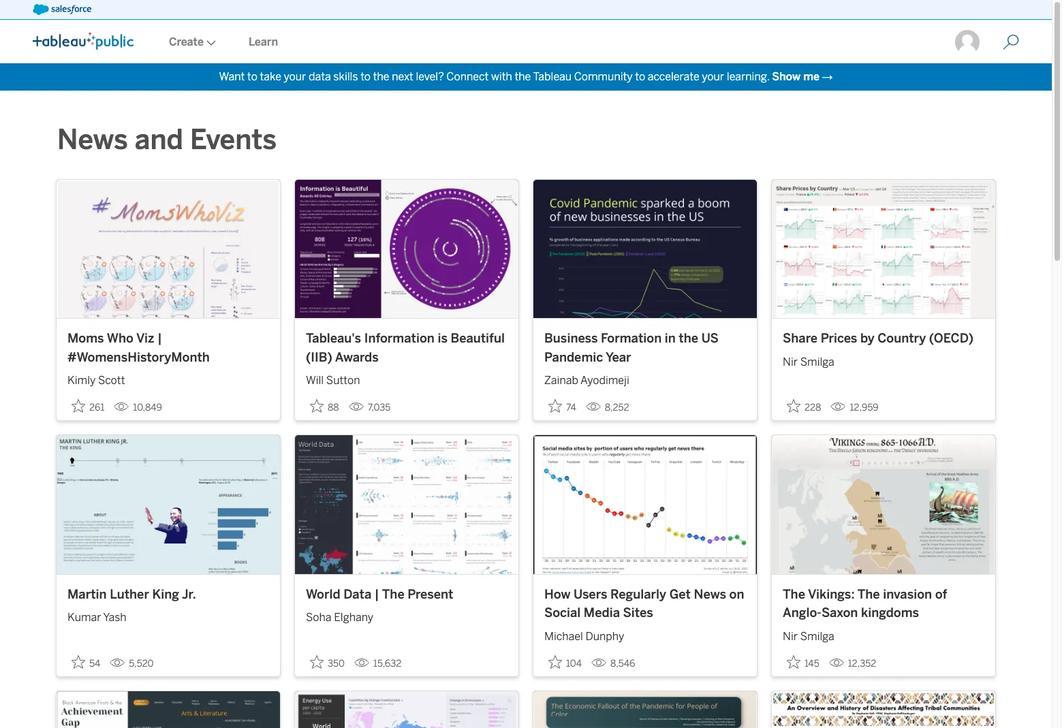 Task type: describe. For each thing, give the bounding box(es) containing it.
workbook thumbnail image for the
[[773, 436, 996, 575]]

us
[[702, 332, 719, 347]]

Add Favorite button
[[545, 652, 586, 674]]

share prices by country (oecd) link
[[783, 330, 985, 349]]

world data | the present
[[306, 588, 454, 603]]

saxon
[[822, 606, 859, 621]]

1 your from the left
[[284, 70, 306, 83]]

business
[[545, 332, 598, 347]]

how users regularly get news on social media sites link
[[545, 586, 747, 624]]

on
[[730, 588, 745, 603]]

is
[[438, 332, 448, 347]]

martin luther king jr. link
[[68, 586, 269, 605]]

events
[[190, 123, 277, 156]]

moms
[[68, 332, 104, 347]]

community
[[575, 70, 633, 83]]

tableau's information is beautiful (iib) awards link
[[306, 330, 508, 368]]

3 to from the left
[[636, 70, 646, 83]]

88
[[328, 403, 339, 414]]

learn link
[[233, 21, 295, 63]]

add favorite button for share prices by country (oecd)
[[783, 396, 826, 418]]

tableau's information is beautiful (iib) awards
[[306, 332, 505, 365]]

8,546 views element
[[586, 653, 641, 676]]

learning.
[[727, 70, 770, 83]]

350
[[328, 658, 345, 670]]

tableau
[[534, 70, 572, 83]]

show
[[773, 70, 801, 83]]

‫nir smilga‬‎ for the
[[783, 630, 835, 643]]

228
[[805, 403, 822, 414]]

next
[[392, 70, 414, 83]]

present
[[408, 588, 454, 603]]

by
[[861, 332, 875, 347]]

145
[[805, 658, 820, 670]]

elghany
[[334, 612, 374, 625]]

15,632 views element
[[349, 653, 407, 676]]

workbook thumbnail image for regularly
[[534, 436, 758, 575]]

will sutton
[[306, 374, 360, 387]]

get
[[670, 588, 691, 603]]

accelerate
[[648, 70, 700, 83]]

12,959
[[851, 403, 879, 414]]

1 the from the left
[[382, 588, 405, 603]]

(oecd)
[[930, 332, 974, 347]]

news inside how users regularly get news on social media sites
[[694, 588, 727, 603]]

social
[[545, 606, 581, 621]]

12,352
[[849, 658, 877, 670]]

logo image
[[33, 32, 134, 50]]

5,520 views element
[[105, 653, 159, 676]]

zainab
[[545, 374, 579, 387]]

level?
[[416, 70, 444, 83]]

want to take your data skills to the next level? connect with the tableau community to accelerate your learning. show me →
[[219, 70, 834, 83]]

tableau's
[[306, 332, 361, 347]]

zainab ayodimeji link
[[545, 368, 747, 389]]

add favorite button for business formation in the us pandemic year
[[545, 396, 581, 418]]

kumar
[[68, 612, 101, 625]]

with
[[492, 70, 513, 83]]

martin luther king jr.
[[68, 588, 196, 603]]

of
[[936, 588, 948, 603]]

sites
[[624, 606, 654, 621]]

kimly scott link
[[68, 368, 269, 389]]

0 vertical spatial news
[[57, 123, 128, 156]]

Add Favorite button
[[306, 652, 349, 674]]

connect
[[447, 70, 489, 83]]

country
[[878, 332, 927, 347]]

2 your from the left
[[703, 70, 725, 83]]

workbook thumbnail image for by
[[773, 180, 996, 319]]

salesforce logo image
[[33, 4, 91, 15]]

jr.
[[182, 588, 196, 603]]

moms who viz | #womenshistorymonth link
[[68, 330, 269, 368]]

→
[[823, 70, 834, 83]]

8,252
[[605, 403, 630, 414]]

workbook thumbnail image for viz
[[57, 180, 280, 319]]

business formation in the us pandemic year link
[[545, 330, 747, 368]]

5,520
[[129, 658, 154, 670]]

the vikings: the invasion of anglo-saxon kingdoms
[[783, 588, 948, 621]]

want
[[219, 70, 245, 83]]

media
[[584, 606, 620, 621]]

7,035
[[368, 403, 391, 414]]

information
[[365, 332, 435, 347]]

2 the from the left
[[783, 588, 806, 603]]

add favorite button for moms who viz | #womenshistorymonth
[[68, 396, 109, 418]]

add favorite button for martin luther king jr.
[[68, 652, 105, 674]]

terry.turtle image
[[955, 29, 982, 56]]

104
[[567, 658, 582, 670]]

‫nir for the vikings: the invasion of anglo-saxon kingdoms
[[783, 630, 798, 643]]

moms who viz | #womenshistorymonth
[[68, 332, 210, 365]]

share prices by country (oecd)
[[783, 332, 974, 347]]



Task type: vqa. For each thing, say whether or not it's contained in the screenshot.


Task type: locate. For each thing, give the bounding box(es) containing it.
workbook thumbnail image for king
[[57, 436, 280, 575]]

share
[[783, 332, 818, 347]]

| right viz at the top left of page
[[158, 332, 162, 347]]

create button
[[153, 21, 233, 63]]

0 horizontal spatial |
[[158, 332, 162, 347]]

‫nir smilga‬‎ link
[[783, 349, 985, 371], [783, 624, 985, 645]]

1 horizontal spatial |
[[375, 588, 380, 603]]

(iib)
[[306, 350, 333, 365]]

to left take
[[247, 70, 258, 83]]

invasion
[[884, 588, 933, 603]]

12,352 views element
[[824, 653, 883, 676]]

0 vertical spatial ‫nir smilga‬‎
[[783, 356, 835, 369]]

add favorite button containing 145
[[783, 652, 824, 674]]

anglo-
[[783, 606, 822, 621]]

the
[[382, 588, 405, 603], [783, 588, 806, 603], [858, 588, 881, 603]]

luther
[[110, 588, 149, 603]]

regularly
[[611, 588, 667, 603]]

‫nir for share prices by country (oecd)
[[783, 356, 798, 369]]

3 the from the left
[[858, 588, 881, 603]]

to left accelerate
[[636, 70, 646, 83]]

‫nir
[[783, 356, 798, 369], [783, 630, 798, 643]]

1 vertical spatial smilga‬‎
[[801, 630, 835, 643]]

data
[[344, 588, 372, 603]]

‫nir smilga‬‎ link down share prices by country (oecd) in the top of the page
[[783, 349, 985, 371]]

business formation in the us pandemic year
[[545, 332, 719, 365]]

go to search image
[[987, 34, 1036, 50]]

0 horizontal spatial news
[[57, 123, 128, 156]]

kumar yash link
[[68, 605, 269, 627]]

7,035 views element
[[343, 397, 396, 420]]

1 smilga‬‎ from the top
[[801, 356, 835, 369]]

kumar yash
[[68, 612, 127, 625]]

smilga‬‎ for prices
[[801, 356, 835, 369]]

will
[[306, 374, 324, 387]]

add favorite button containing 261
[[68, 396, 109, 418]]

add favorite button containing 54
[[68, 652, 105, 674]]

smilga‬‎ down anglo- on the right
[[801, 630, 835, 643]]

viz
[[136, 332, 154, 347]]

‫nir smilga‬‎ link for invasion
[[783, 624, 985, 645]]

1 ‫nir smilga‬‎ link from the top
[[783, 349, 985, 371]]

2 horizontal spatial to
[[636, 70, 646, 83]]

add favorite button left 12,959
[[783, 396, 826, 418]]

vikings:
[[809, 588, 855, 603]]

news and events
[[57, 123, 277, 156]]

workbook thumbnail image for is
[[295, 180, 519, 319]]

0 horizontal spatial the
[[382, 588, 405, 603]]

and
[[135, 123, 183, 156]]

0 horizontal spatial your
[[284, 70, 306, 83]]

2 ‫nir smilga‬‎ from the top
[[783, 630, 835, 643]]

54
[[89, 658, 100, 670]]

1 horizontal spatial to
[[361, 70, 371, 83]]

will sutton link
[[306, 368, 508, 389]]

pandemic
[[545, 350, 604, 365]]

show me link
[[773, 70, 820, 83]]

the left "next"
[[373, 70, 390, 83]]

0 vertical spatial smilga‬‎
[[801, 356, 835, 369]]

your
[[284, 70, 306, 83], [703, 70, 725, 83]]

‫nir smilga‬‎ for share
[[783, 356, 835, 369]]

1 to from the left
[[247, 70, 258, 83]]

the vikings: the invasion of anglo-saxon kingdoms link
[[783, 586, 985, 624]]

2 horizontal spatial the
[[679, 332, 699, 347]]

soha elghany
[[306, 612, 374, 625]]

prices
[[821, 332, 858, 347]]

8,546
[[611, 658, 636, 670]]

news left and
[[57, 123, 128, 156]]

1 horizontal spatial news
[[694, 588, 727, 603]]

michael
[[545, 630, 584, 643]]

1 horizontal spatial the
[[783, 588, 806, 603]]

1 vertical spatial |
[[375, 588, 380, 603]]

74
[[567, 403, 577, 414]]

learn
[[249, 35, 278, 48]]

15,632
[[374, 658, 402, 670]]

skills
[[334, 70, 358, 83]]

‫nir smilga‬‎
[[783, 356, 835, 369], [783, 630, 835, 643]]

the up kingdoms
[[858, 588, 881, 603]]

news left on
[[694, 588, 727, 603]]

1 vertical spatial ‫nir
[[783, 630, 798, 643]]

2 smilga‬‎ from the top
[[801, 630, 835, 643]]

world
[[306, 588, 341, 603]]

‫nir down anglo- on the right
[[783, 630, 798, 643]]

1 vertical spatial news
[[694, 588, 727, 603]]

smilga‬‎ for vikings:
[[801, 630, 835, 643]]

take
[[260, 70, 282, 83]]

add favorite button for tableau's information is beautiful (iib) awards
[[306, 396, 343, 418]]

0 vertical spatial ‫nir smilga‬‎ link
[[783, 349, 985, 371]]

1 vertical spatial ‫nir smilga‬‎ link
[[783, 624, 985, 645]]

the right with
[[515, 70, 531, 83]]

workbook thumbnail image for in
[[534, 180, 758, 319]]

workbook thumbnail image
[[57, 180, 280, 319], [295, 180, 519, 319], [534, 180, 758, 319], [773, 180, 996, 319], [57, 436, 280, 575], [295, 436, 519, 575], [534, 436, 758, 575], [773, 436, 996, 575]]

add favorite button down anglo- on the right
[[783, 652, 824, 674]]

0 vertical spatial |
[[158, 332, 162, 347]]

‫nir down the share
[[783, 356, 798, 369]]

create
[[169, 35, 204, 48]]

soha elghany link
[[306, 605, 508, 627]]

1 vertical spatial ‫nir smilga‬‎
[[783, 630, 835, 643]]

your left learning.
[[703, 70, 725, 83]]

ayodimeji
[[581, 374, 630, 387]]

michael dunphy
[[545, 630, 625, 643]]

soha
[[306, 612, 332, 625]]

‫nir smilga‬‎ down the share
[[783, 356, 835, 369]]

0 horizontal spatial the
[[373, 70, 390, 83]]

michael dunphy link
[[545, 624, 747, 645]]

2 to from the left
[[361, 70, 371, 83]]

2 ‫nir from the top
[[783, 630, 798, 643]]

261
[[89, 403, 105, 414]]

1 horizontal spatial the
[[515, 70, 531, 83]]

8,252 views element
[[581, 397, 635, 420]]

add favorite button containing 228
[[783, 396, 826, 418]]

who
[[107, 332, 134, 347]]

0 vertical spatial ‫nir
[[783, 356, 798, 369]]

the inside business formation in the us pandemic year
[[679, 332, 699, 347]]

the up anglo- on the right
[[783, 588, 806, 603]]

smilga‬‎ down the share
[[801, 356, 835, 369]]

‫nir smilga‬‎ down anglo- on the right
[[783, 630, 835, 643]]

1 ‫nir from the top
[[783, 356, 798, 369]]

add favorite button down will sutton
[[306, 396, 343, 418]]

10,849
[[133, 403, 162, 414]]

to
[[247, 70, 258, 83], [361, 70, 371, 83], [636, 70, 646, 83]]

2 horizontal spatial the
[[858, 588, 881, 603]]

add favorite button down kimly
[[68, 396, 109, 418]]

1 horizontal spatial your
[[703, 70, 725, 83]]

sutton
[[326, 374, 360, 387]]

add favorite button for the vikings: the invasion of anglo-saxon kingdoms
[[783, 652, 824, 674]]

add favorite button down kumar
[[68, 652, 105, 674]]

#womenshistorymonth
[[68, 350, 210, 365]]

data
[[309, 70, 331, 83]]

|
[[158, 332, 162, 347], [375, 588, 380, 603]]

the
[[373, 70, 390, 83], [515, 70, 531, 83], [679, 332, 699, 347]]

add favorite button down zainab
[[545, 396, 581, 418]]

kimly
[[68, 374, 96, 387]]

‫nir smilga‬‎ link down kingdoms
[[783, 624, 985, 645]]

| right data
[[375, 588, 380, 603]]

news
[[57, 123, 128, 156], [694, 588, 727, 603]]

beautiful
[[451, 332, 505, 347]]

to right skills
[[361, 70, 371, 83]]

yash
[[103, 612, 127, 625]]

2 ‫nir smilga‬‎ link from the top
[[783, 624, 985, 645]]

your right take
[[284, 70, 306, 83]]

0 horizontal spatial to
[[247, 70, 258, 83]]

the right in
[[679, 332, 699, 347]]

Add Favorite button
[[68, 396, 109, 418], [306, 396, 343, 418], [545, 396, 581, 418], [783, 396, 826, 418], [68, 652, 105, 674], [783, 652, 824, 674]]

workbook thumbnail image for |
[[295, 436, 519, 575]]

| inside moms who viz | #womenshistorymonth
[[158, 332, 162, 347]]

add favorite button containing 88
[[306, 396, 343, 418]]

‫nir smilga‬‎ link for country
[[783, 349, 985, 371]]

how users regularly get news on social media sites
[[545, 588, 745, 621]]

king
[[152, 588, 179, 603]]

10,849 views element
[[109, 397, 168, 420]]

the up soha elghany link
[[382, 588, 405, 603]]

world data | the present link
[[306, 586, 508, 605]]

12,959 views element
[[826, 397, 885, 420]]

year
[[606, 350, 632, 365]]

1 ‫nir smilga‬‎ from the top
[[783, 356, 835, 369]]

how
[[545, 588, 571, 603]]

kingdoms
[[862, 606, 920, 621]]

users
[[574, 588, 608, 603]]

awards
[[335, 350, 379, 365]]

add favorite button containing 74
[[545, 396, 581, 418]]



